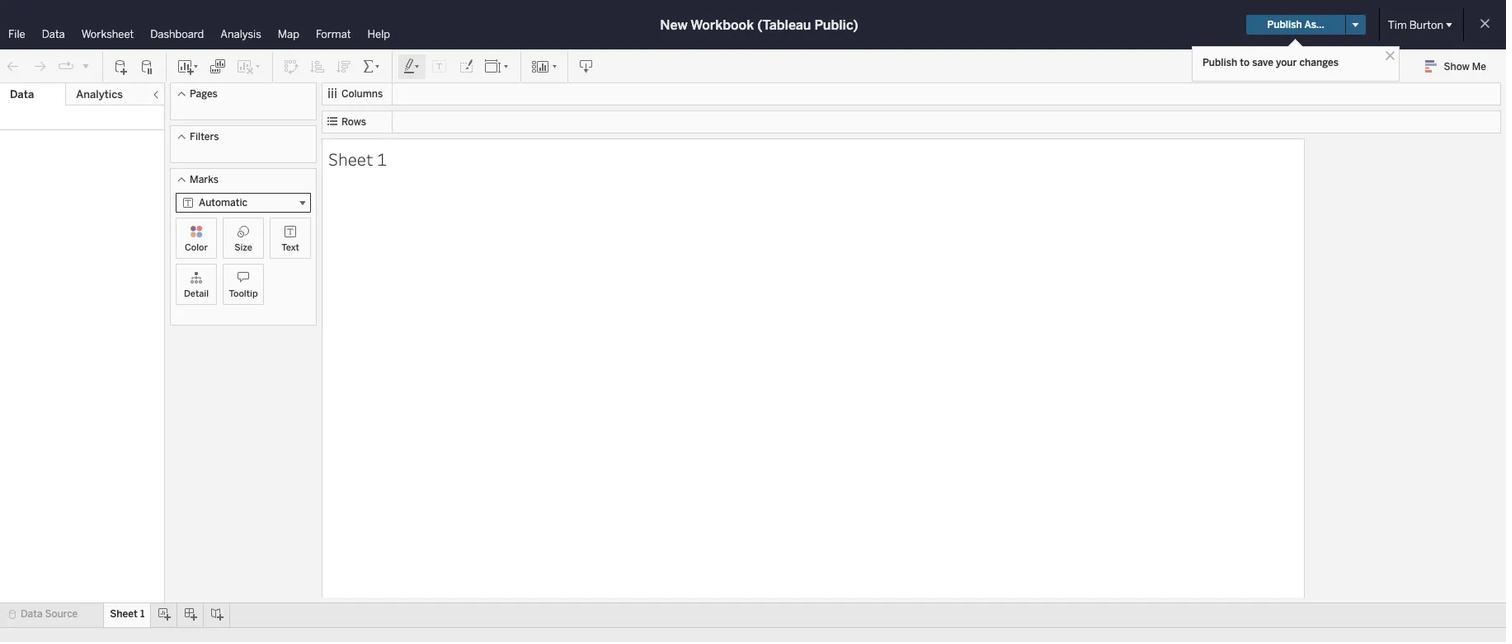 Task type: locate. For each thing, give the bounding box(es) containing it.
clear sheet image
[[236, 58, 262, 75]]

data left the source at the left bottom of the page
[[21, 609, 43, 620]]

pages
[[190, 88, 218, 100]]

0 vertical spatial publish
[[1268, 19, 1303, 31]]

marks
[[190, 174, 219, 186]]

publish
[[1268, 19, 1303, 31], [1203, 57, 1238, 68]]

collapse image
[[151, 90, 161, 100]]

1 down columns
[[377, 147, 387, 170]]

tim
[[1388, 19, 1407, 31]]

sheet down rows
[[328, 147, 373, 170]]

me
[[1472, 61, 1487, 73]]

data up replay animation image on the left top of the page
[[42, 28, 65, 40]]

sheet 1 right the source at the left bottom of the page
[[110, 609, 145, 620]]

1 vertical spatial sheet
[[110, 609, 138, 620]]

show/hide cards image
[[531, 58, 558, 75]]

1 vertical spatial data
[[10, 88, 34, 101]]

0 vertical spatial data
[[42, 28, 65, 40]]

replay animation image
[[81, 61, 91, 71]]

data down undo icon
[[10, 88, 34, 101]]

0 horizontal spatial sheet
[[110, 609, 138, 620]]

1 right the source at the left bottom of the page
[[140, 609, 145, 620]]

0 vertical spatial sheet
[[328, 147, 373, 170]]

1 horizontal spatial sheet 1
[[328, 147, 387, 170]]

help
[[368, 28, 390, 40]]

1
[[377, 147, 387, 170], [140, 609, 145, 620]]

duplicate image
[[210, 58, 226, 75]]

pause auto updates image
[[139, 58, 156, 75]]

tooltip
[[229, 289, 258, 299]]

swap rows and columns image
[[283, 58, 299, 75]]

burton
[[1410, 19, 1444, 31]]

0 vertical spatial 1
[[377, 147, 387, 170]]

1 vertical spatial sheet 1
[[110, 609, 145, 620]]

new workbook (tableau public)
[[660, 17, 859, 33]]

show me button
[[1418, 54, 1502, 79]]

1 horizontal spatial publish
[[1268, 19, 1303, 31]]

sheet 1 down rows
[[328, 147, 387, 170]]

sheet right the source at the left bottom of the page
[[110, 609, 138, 620]]

0 horizontal spatial publish
[[1203, 57, 1238, 68]]

data source
[[21, 609, 78, 620]]

replay animation image
[[58, 58, 74, 75]]

0 horizontal spatial 1
[[140, 609, 145, 620]]

publish inside button
[[1268, 19, 1303, 31]]

publish left to on the top of the page
[[1203, 57, 1238, 68]]

publish left as...
[[1268, 19, 1303, 31]]

1 vertical spatial 1
[[140, 609, 145, 620]]

format
[[316, 28, 351, 40]]

sheet
[[328, 147, 373, 170], [110, 609, 138, 620]]

show me
[[1444, 61, 1487, 73]]

public)
[[815, 17, 859, 33]]

1 vertical spatial publish
[[1203, 57, 1238, 68]]

close image
[[1383, 48, 1398, 64]]

rows
[[342, 116, 366, 128]]

changes
[[1300, 57, 1339, 68]]

source
[[45, 609, 78, 620]]

data
[[42, 28, 65, 40], [10, 88, 34, 101], [21, 609, 43, 620]]

sheet 1
[[328, 147, 387, 170], [110, 609, 145, 620]]

size
[[234, 243, 252, 253]]

sort descending image
[[336, 58, 352, 75]]

filters
[[190, 131, 219, 143]]

show labels image
[[432, 58, 448, 75]]



Task type: vqa. For each thing, say whether or not it's contained in the screenshot.
the outer
no



Task type: describe. For each thing, give the bounding box(es) containing it.
fit image
[[484, 58, 511, 75]]

publish to save your changes
[[1203, 57, 1339, 68]]

highlight image
[[403, 58, 422, 75]]

as...
[[1305, 19, 1325, 31]]

show
[[1444, 61, 1470, 73]]

analysis
[[221, 28, 261, 40]]

save
[[1253, 57, 1274, 68]]

detail
[[184, 289, 209, 299]]

publish as...
[[1268, 19, 1325, 31]]

sort ascending image
[[309, 58, 326, 75]]

new worksheet image
[[177, 58, 200, 75]]

workbook
[[691, 17, 754, 33]]

worksheet
[[81, 28, 134, 40]]

new
[[660, 17, 688, 33]]

your
[[1276, 57, 1297, 68]]

publish for publish as...
[[1268, 19, 1303, 31]]

analytics
[[76, 88, 123, 101]]

totals image
[[362, 58, 382, 75]]

0 horizontal spatial sheet 1
[[110, 609, 145, 620]]

(tableau
[[758, 17, 811, 33]]

1 horizontal spatial sheet
[[328, 147, 373, 170]]

2 vertical spatial data
[[21, 609, 43, 620]]

dashboard
[[150, 28, 204, 40]]

publish for publish to save your changes
[[1203, 57, 1238, 68]]

to
[[1240, 57, 1250, 68]]

tim burton
[[1388, 19, 1444, 31]]

color
[[185, 243, 208, 253]]

undo image
[[5, 58, 21, 75]]

new data source image
[[113, 58, 130, 75]]

map
[[278, 28, 299, 40]]

columns
[[342, 88, 383, 100]]

1 horizontal spatial 1
[[377, 147, 387, 170]]

publish as... button
[[1247, 15, 1345, 35]]

download image
[[578, 58, 595, 75]]

text
[[282, 243, 299, 253]]

file
[[8, 28, 25, 40]]

0 vertical spatial sheet 1
[[328, 147, 387, 170]]

format workbook image
[[458, 58, 474, 75]]

redo image
[[31, 58, 48, 75]]



